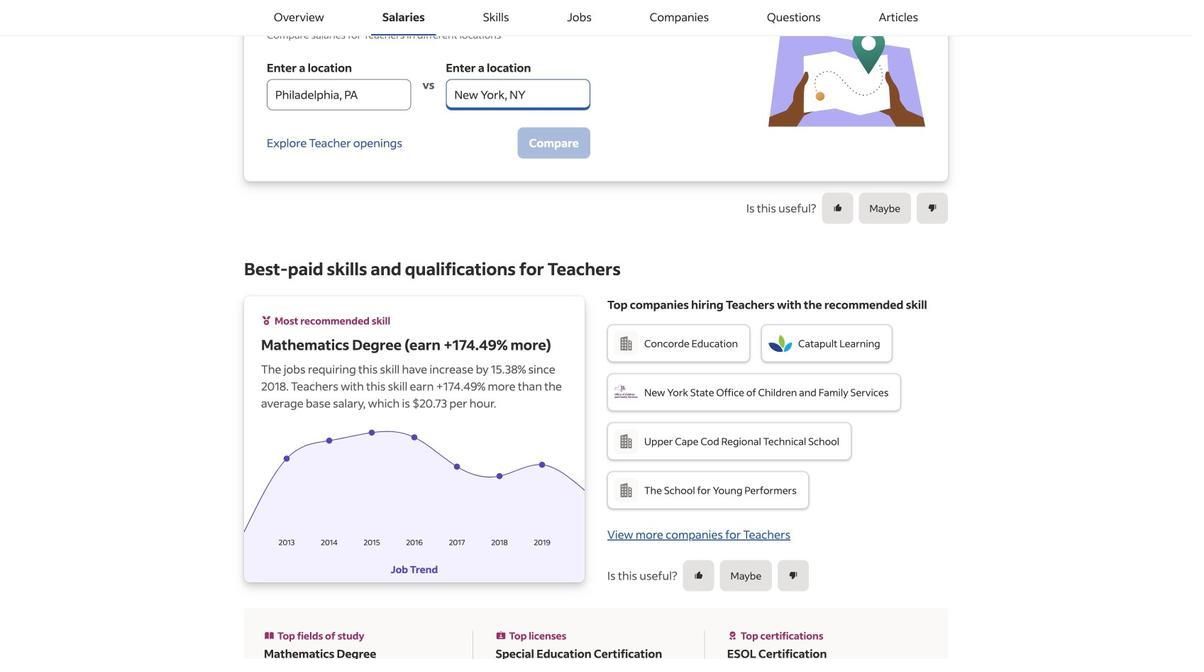 Task type: vqa. For each thing, say whether or not it's contained in the screenshot.
Full- for Statistical Analyst - Experienced
no



Task type: describe. For each thing, give the bounding box(es) containing it.
yes, it's helpful. image for no, it's not helpful. icon
[[833, 203, 843, 213]]

job trend graph image
[[244, 429, 585, 583]]

2 enter a location field from the left
[[446, 79, 591, 110]]

no, it's not helpful. image
[[928, 203, 938, 213]]

no, it's not helpful. image
[[789, 571, 799, 581]]

yes, it's helpful. image for no, it's not helpful. image
[[694, 571, 704, 581]]

1 enter a location field from the left
[[267, 79, 411, 110]]



Task type: locate. For each thing, give the bounding box(es) containing it.
yes, it's helpful. image
[[833, 203, 843, 213], [694, 571, 704, 581]]

0 horizontal spatial enter a location field
[[267, 79, 411, 110]]

1 horizontal spatial enter a location field
[[446, 79, 591, 110]]

Enter a location field
[[267, 79, 411, 110], [446, 79, 591, 110]]

0 horizontal spatial yes, it's helpful. image
[[694, 571, 704, 581]]

0 vertical spatial yes, it's helpful. image
[[833, 203, 843, 213]]

1 horizontal spatial yes, it's helpful. image
[[833, 203, 843, 213]]

1 vertical spatial yes, it's helpful. image
[[694, 571, 704, 581]]



